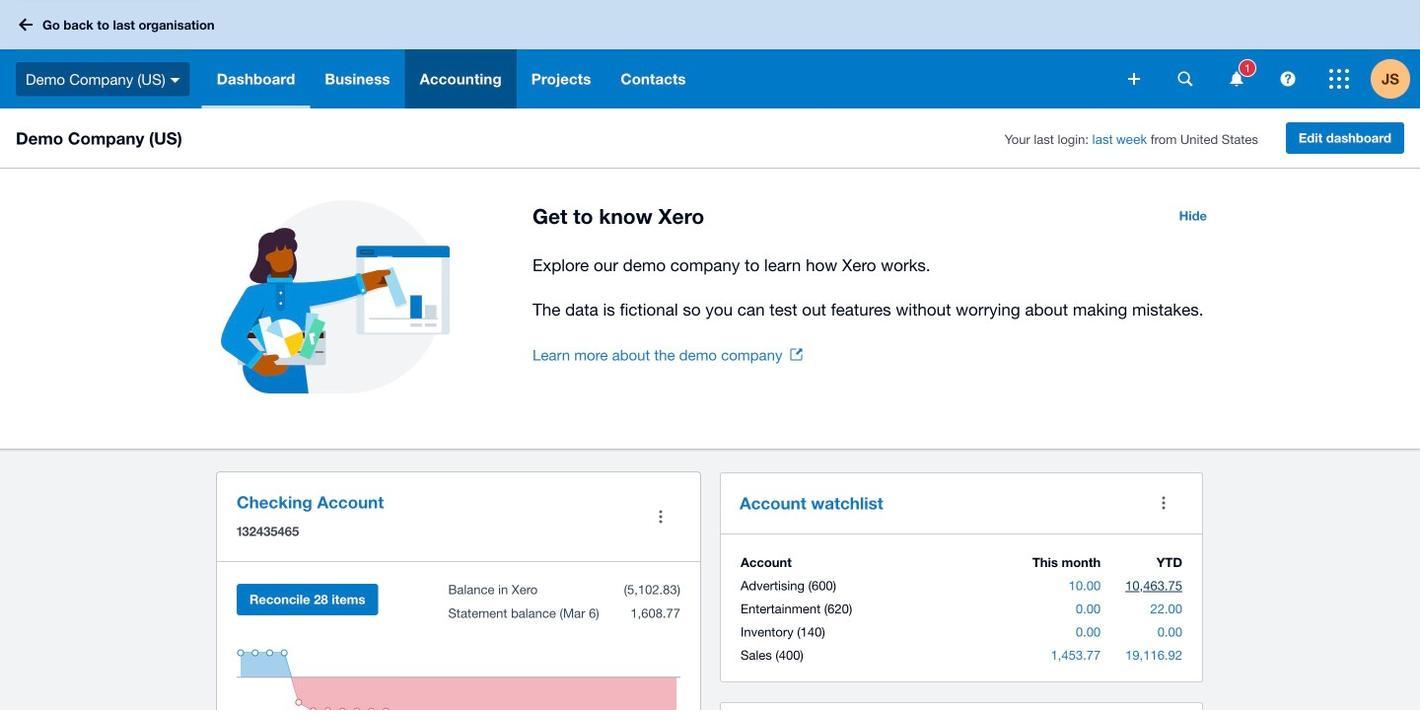 Task type: describe. For each thing, give the bounding box(es) containing it.
intro banner body element
[[533, 252, 1220, 324]]



Task type: locate. For each thing, give the bounding box(es) containing it.
svg image
[[19, 18, 33, 31], [1330, 69, 1350, 89], [1179, 72, 1193, 86], [1231, 72, 1244, 86], [1281, 72, 1296, 86], [170, 78, 180, 83]]

banner
[[0, 0, 1421, 109]]

manage menu toggle image
[[641, 497, 681, 537]]

svg image
[[1129, 73, 1141, 85]]



Task type: vqa. For each thing, say whether or not it's contained in the screenshot.
"Quotes & invoices"
no



